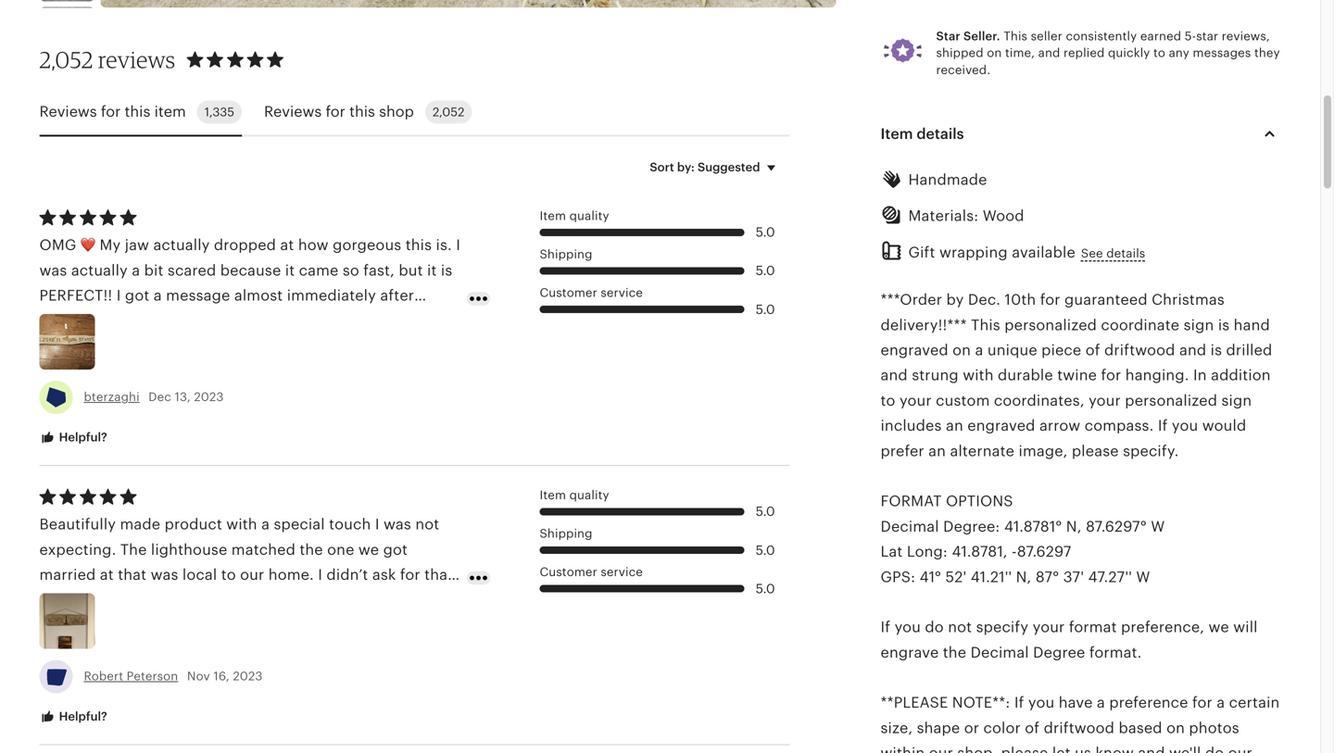 Task type: locate. For each thing, give the bounding box(es) containing it.
1 vertical spatial on
[[953, 342, 971, 359]]

durable
[[998, 367, 1053, 384]]

0 vertical spatial shipping
[[540, 247, 593, 261]]

to up includes
[[881, 392, 896, 409]]

0 vertical spatial not
[[415, 516, 439, 533]]

1 helpful? button from the top
[[25, 420, 121, 455]]

a
[[975, 342, 984, 359], [261, 516, 270, 533], [331, 592, 339, 609], [1097, 695, 1105, 711], [1217, 695, 1225, 711]]

our down shape
[[929, 745, 953, 753]]

helpful? down robert
[[56, 710, 107, 723]]

1 horizontal spatial i
[[375, 516, 380, 533]]

1 horizontal spatial on
[[987, 46, 1002, 60]]

item for robert peterson nov 16, 2023
[[540, 488, 566, 502]]

and down seller
[[1038, 46, 1060, 60]]

star
[[936, 29, 961, 43]]

1 horizontal spatial 2023
[[233, 670, 263, 684]]

this inside ***order by dec. 10th for guaranteed christmas delivery!!*** this personalized coordinate sign is hand engraved on a unique piece of driftwood and is drilled and strung with durable twine for hanging. in addition to your custom coordinates, your personalized sign includes an engraved arrow compass. if you would prefer an alternate image, please specify.
[[971, 317, 1001, 333]]

1 vertical spatial helpful? button
[[25, 700, 121, 734]]

local
[[182, 567, 217, 583]]

n,
[[1066, 518, 1082, 535], [1016, 569, 1032, 585]]

engraved up the alternate
[[968, 417, 1035, 434]]

1 vertical spatial customer service
[[540, 565, 643, 579]]

customer for bterzaghi dec 13, 2023
[[540, 286, 597, 300]]

reviews right 1,335
[[264, 103, 322, 120]]

1 horizontal spatial was
[[384, 516, 411, 533]]

1 vertical spatial shipping
[[540, 527, 593, 541]]

0 horizontal spatial engraved
[[881, 342, 949, 359]]

of inside ***order by dec. 10th for guaranteed christmas delivery!!*** this personalized coordinate sign is hand engraved on a unique piece of driftwood and is drilled and strung with durable twine for hanging. in addition to your custom coordinates, your personalized sign includes an engraved arrow compass. if you would prefer an alternate image, please specify.
[[1086, 342, 1100, 359]]

reviews
[[98, 46, 175, 73]]

on up strung
[[953, 342, 971, 359]]

13,
[[175, 390, 191, 404]]

n, up 87.6297
[[1066, 518, 1082, 535]]

4 5.0 from the top
[[756, 505, 775, 519]]

0 horizontal spatial on
[[953, 342, 971, 359]]

a up photos
[[1217, 695, 1225, 711]]

if inside if you do not specify your format preference, we will engrave the decimal degree format.
[[881, 619, 891, 636]]

do inside if you do not specify your format preference, we will engrave the decimal degree format.
[[925, 619, 944, 636]]

1 horizontal spatial please
[[1072, 443, 1119, 459]]

reviews for this item
[[39, 103, 186, 120]]

the inside if you do not specify your format preference, we will engrave the decimal degree format.
[[943, 644, 967, 661]]

1 vertical spatial 2,052
[[433, 105, 465, 119]]

1 this from the left
[[125, 103, 150, 120]]

any
[[1169, 46, 1190, 60]]

this for item
[[125, 103, 150, 120]]

shipping for robert peterson nov 16, 2023
[[540, 527, 593, 541]]

2 vertical spatial you
[[1028, 695, 1055, 711]]

an
[[946, 417, 963, 434], [929, 443, 946, 459]]

0 vertical spatial details
[[917, 126, 964, 142]]

1 customer from the top
[[540, 286, 597, 300]]

1 horizontal spatial your
[[1033, 619, 1065, 636]]

service for bterzaghi dec 13, 2023
[[601, 286, 643, 300]]

personalized down 'hanging.'
[[1125, 392, 1218, 409]]

please down compass.
[[1072, 443, 1119, 459]]

you left have at bottom right
[[1028, 695, 1055, 711]]

87.6297°
[[1086, 518, 1147, 535]]

2,052 right shop
[[433, 105, 465, 119]]

1 horizontal spatial n,
[[1066, 518, 1082, 535]]

2 helpful? from the top
[[56, 710, 107, 723]]

0 vertical spatial if
[[1158, 417, 1168, 434]]

1 horizontal spatial you
[[1028, 695, 1055, 711]]

matched
[[231, 541, 296, 558]]

shape
[[917, 720, 960, 737]]

a inside ***order by dec. 10th for guaranteed christmas delivery!!*** this personalized coordinate sign is hand engraved on a unique piece of driftwood and is drilled and strung with durable twine for hanging. in addition to your custom coordinates, your personalized sign includes an engraved arrow compass. if you would prefer an alternate image, please specify.
[[975, 342, 984, 359]]

reviews
[[39, 103, 97, 120], [264, 103, 322, 120]]

not left specify at the right bottom of page
[[948, 619, 972, 636]]

to right local
[[221, 567, 236, 583]]

5-
[[1185, 29, 1196, 43]]

1 quality from the top
[[569, 209, 609, 223]]

2 vertical spatial on
[[1167, 720, 1185, 737]]

do up engrave
[[925, 619, 944, 636]]

went
[[108, 592, 144, 609]]

1 5.0 from the top
[[756, 225, 775, 240]]

0 horizontal spatial with
[[226, 516, 257, 533]]

0 vertical spatial this
[[1004, 29, 1028, 43]]

0 vertical spatial we
[[358, 541, 379, 558]]

2 this from the left
[[349, 103, 375, 120]]

for inside beautifully made product with a special touch i was not expecting. the lighthouse matched the one we got married at that was local to our home. i didn't ask for that. they just went above and beyond. such a great experience!
[[400, 567, 420, 583]]

special
[[274, 516, 325, 533]]

1 vertical spatial personalized
[[1125, 392, 1218, 409]]

a right have at bottom right
[[1097, 695, 1105, 711]]

for up photos
[[1192, 695, 1213, 711]]

2 5.0 from the top
[[756, 264, 775, 278]]

to inside "this seller consistently earned 5-star reviews, shipped on time, and replied quickly to any messages they received."
[[1154, 46, 1166, 60]]

i right touch
[[375, 516, 380, 533]]

0 horizontal spatial our
[[240, 567, 264, 583]]

lighthouse
[[151, 541, 227, 558]]

2 reviews from the left
[[264, 103, 322, 120]]

0 horizontal spatial please
[[1001, 745, 1048, 753]]

2 vertical spatial if
[[1014, 695, 1024, 711]]

2 vertical spatial item
[[540, 488, 566, 502]]

1 horizontal spatial do
[[1205, 745, 1224, 753]]

helpful? for robert peterson nov 16, 2023
[[56, 710, 107, 723]]

for down 2,052 reviews
[[101, 103, 121, 120]]

do down photos
[[1205, 745, 1224, 753]]

1 item quality from the top
[[540, 209, 609, 223]]

0 vertical spatial item quality
[[540, 209, 609, 223]]

one
[[327, 541, 354, 558]]

0 vertical spatial 2,052
[[39, 46, 93, 73]]

0 vertical spatial customer service
[[540, 286, 643, 300]]

2 customer from the top
[[540, 565, 597, 579]]

please down color
[[1001, 745, 1048, 753]]

2023
[[194, 390, 224, 404], [233, 670, 263, 684]]

0 horizontal spatial to
[[221, 567, 236, 583]]

sign down the addition
[[1222, 392, 1252, 409]]

3 5.0 from the top
[[756, 302, 775, 317]]

0 horizontal spatial w
[[1136, 569, 1150, 585]]

gps:
[[881, 569, 916, 585]]

87°
[[1036, 569, 1059, 585]]

helpful? button
[[25, 420, 121, 455], [25, 700, 121, 734]]

a left unique on the top right
[[975, 342, 984, 359]]

this inside "this seller consistently earned 5-star reviews, shipped on time, and replied quickly to any messages they received."
[[1004, 29, 1028, 43]]

and inside '**please note**:  if you have a preference for a certain size, shape or color of driftwood based on photos within our shop, please let us know and we'll do o'
[[1138, 745, 1165, 753]]

1 vertical spatial is
[[1211, 342, 1222, 359]]

and down local
[[196, 592, 223, 609]]

was up above
[[151, 567, 178, 583]]

item quality
[[540, 209, 609, 223], [540, 488, 609, 502]]

i left didn't
[[318, 567, 322, 583]]

robert peterson link
[[84, 670, 178, 684]]

1 customer service from the top
[[540, 286, 643, 300]]

our inside '**please note**:  if you have a preference for a certain size, shape or color of driftwood based on photos within our shop, please let us know and we'll do o'
[[929, 745, 953, 753]]

of
[[1086, 342, 1100, 359], [1025, 720, 1040, 737]]

of up twine
[[1086, 342, 1100, 359]]

0 vertical spatial i
[[375, 516, 380, 533]]

on
[[987, 46, 1002, 60], [953, 342, 971, 359], [1167, 720, 1185, 737]]

0 horizontal spatial your
[[900, 392, 932, 409]]

2 horizontal spatial you
[[1172, 417, 1198, 434]]

-
[[1012, 543, 1017, 560]]

engraved down the delivery!!***
[[881, 342, 949, 359]]

1 vertical spatial if
[[881, 619, 891, 636]]

0 horizontal spatial if
[[881, 619, 891, 636]]

engraved
[[881, 342, 949, 359], [968, 417, 1035, 434]]

0 horizontal spatial do
[[925, 619, 944, 636]]

you left would
[[1172, 417, 1198, 434]]

2,052 up reviews for this item at the left top
[[39, 46, 93, 73]]

10th
[[1005, 292, 1036, 308]]

see
[[1081, 246, 1103, 260]]

view details of this review photo by bterzaghi image
[[39, 314, 95, 369]]

0 horizontal spatial personalized
[[1005, 317, 1097, 333]]

image,
[[1019, 443, 1068, 459]]

is left hand
[[1218, 317, 1230, 333]]

1 vertical spatial service
[[601, 565, 643, 579]]

n, left 87°
[[1016, 569, 1032, 585]]

this
[[125, 103, 150, 120], [349, 103, 375, 120]]

expecting.
[[39, 541, 116, 558]]

1 horizontal spatial decimal
[[971, 644, 1029, 661]]

0 horizontal spatial decimal
[[881, 518, 939, 535]]

of right color
[[1025, 720, 1040, 737]]

2,052 for 2,052
[[433, 105, 465, 119]]

if inside '**please note**:  if you have a preference for a certain size, shape or color of driftwood based on photos within our shop, please let us know and we'll do o'
[[1014, 695, 1024, 711]]

with up matched at the bottom left
[[226, 516, 257, 533]]

this left item in the left top of the page
[[125, 103, 150, 120]]

0 vertical spatial 2023
[[194, 390, 224, 404]]

if you do not specify your format preference, we will engrave the decimal degree format.
[[881, 619, 1258, 661]]

0 vertical spatial item
[[881, 126, 913, 142]]

for inside '**please note**:  if you have a preference for a certain size, shape or color of driftwood based on photos within our shop, please let us know and we'll do o'
[[1192, 695, 1213, 711]]

1 vertical spatial do
[[1205, 745, 1224, 753]]

if
[[1158, 417, 1168, 434], [881, 619, 891, 636], [1014, 695, 1024, 711]]

received.
[[936, 63, 991, 77]]

0 horizontal spatial n,
[[1016, 569, 1032, 585]]

quickly
[[1108, 46, 1150, 60]]

1 shipping from the top
[[540, 247, 593, 261]]

1 vertical spatial quality
[[569, 488, 609, 502]]

1 vertical spatial sign
[[1222, 392, 1252, 409]]

personalized up piece
[[1005, 317, 1097, 333]]

1 vertical spatial i
[[318, 567, 322, 583]]

lat
[[881, 543, 903, 560]]

do inside '**please note**:  if you have a preference for a certain size, shape or color of driftwood based on photos within our shop, please let us know and we'll do o'
[[1205, 745, 1224, 753]]

to
[[1154, 46, 1166, 60], [881, 392, 896, 409], [221, 567, 236, 583]]

1 vertical spatial we
[[1209, 619, 1229, 636]]

driftwood down coordinate
[[1104, 342, 1175, 359]]

0 horizontal spatial reviews
[[39, 103, 97, 120]]

1 vertical spatial you
[[895, 619, 921, 636]]

if up engrave
[[881, 619, 891, 636]]

1 vertical spatial was
[[151, 567, 178, 583]]

note**:
[[952, 695, 1010, 711]]

not up that.
[[415, 516, 439, 533]]

ask
[[372, 567, 396, 583]]

shop
[[379, 103, 414, 120]]

is left drilled
[[1211, 342, 1222, 359]]

0 vertical spatial driftwood
[[1104, 342, 1175, 359]]

for
[[101, 103, 121, 120], [326, 103, 345, 120], [1040, 292, 1061, 308], [1101, 367, 1121, 384], [400, 567, 420, 583], [1192, 695, 1213, 711]]

0 horizontal spatial 2023
[[194, 390, 224, 404]]

wrapping
[[939, 244, 1008, 261]]

piece
[[1042, 342, 1082, 359]]

0 vertical spatial to
[[1154, 46, 1166, 60]]

0 vertical spatial service
[[601, 286, 643, 300]]

reviews down 2,052 reviews
[[39, 103, 97, 120]]

this left shop
[[349, 103, 375, 120]]

shipped
[[936, 46, 984, 60]]

1 horizontal spatial details
[[1106, 246, 1145, 260]]

this seller consistently earned 5-star reviews, shipped on time, and replied quickly to any messages they received.
[[936, 29, 1280, 77]]

and down based
[[1138, 745, 1165, 753]]

2,052 reviews
[[39, 46, 175, 73]]

great
[[343, 592, 381, 609]]

2 horizontal spatial on
[[1167, 720, 1185, 737]]

an right prefer
[[929, 443, 946, 459]]

1 horizontal spatial of
[[1086, 342, 1100, 359]]

w right 87.6297°
[[1151, 518, 1165, 535]]

robert
[[84, 670, 123, 684]]

with up the custom
[[963, 367, 994, 384]]

0 vertical spatial helpful?
[[56, 430, 107, 444]]

2 shipping from the top
[[540, 527, 593, 541]]

1 vertical spatial please
[[1001, 745, 1048, 753]]

1 horizontal spatial this
[[349, 103, 375, 120]]

1 helpful? from the top
[[56, 430, 107, 444]]

decimal down format at the right bottom of page
[[881, 518, 939, 535]]

0 horizontal spatial this
[[971, 317, 1001, 333]]

bterzaghi dec 13, 2023
[[84, 390, 224, 404]]

0 vertical spatial was
[[384, 516, 411, 533]]

details right see
[[1106, 246, 1145, 260]]

the down 'special'
[[300, 541, 323, 558]]

your up degree
[[1033, 619, 1065, 636]]

item
[[881, 126, 913, 142], [540, 209, 566, 223], [540, 488, 566, 502]]

we left got
[[358, 541, 379, 558]]

item details
[[881, 126, 964, 142]]

you up engrave
[[895, 619, 921, 636]]

0 horizontal spatial we
[[358, 541, 379, 558]]

size,
[[881, 720, 913, 737]]

tab list
[[39, 89, 790, 137]]

dec
[[148, 390, 171, 404]]

details up handmade
[[917, 126, 964, 142]]

of inside '**please note**:  if you have a preference for a certain size, shape or color of driftwood based on photos within our shop, please let us know and we'll do o'
[[1025, 720, 1040, 737]]

your
[[900, 392, 932, 409], [1089, 392, 1121, 409], [1033, 619, 1065, 636]]

this down dec.
[[971, 317, 1001, 333]]

our up beyond.
[[240, 567, 264, 583]]

1 vertical spatial decimal
[[971, 644, 1029, 661]]

item quality for robert peterson nov 16, 2023
[[540, 488, 609, 502]]

1 vertical spatial details
[[1106, 246, 1145, 260]]

2 service from the top
[[601, 565, 643, 579]]

preference
[[1109, 695, 1188, 711]]

such
[[290, 592, 327, 609]]

for right the 10th
[[1040, 292, 1061, 308]]

2 customer service from the top
[[540, 565, 643, 579]]

1 vertical spatial item
[[540, 209, 566, 223]]

1 horizontal spatial this
[[1004, 29, 1028, 43]]

1 vertical spatial item quality
[[540, 488, 609, 502]]

if inside ***order by dec. 10th for guaranteed christmas delivery!!*** this personalized coordinate sign is hand engraved on a unique piece of driftwood and is drilled and strung with durable twine for hanging. in addition to your custom coordinates, your personalized sign includes an engraved arrow compass. if you would prefer an alternate image, please specify.
[[1158, 417, 1168, 434]]

not inside beautifully made product with a special touch i was not expecting. the lighthouse matched the one we got married at that was local to our home. i didn't ask for that. they just went above and beyond. such a great experience!
[[415, 516, 439, 533]]

your up compass.
[[1089, 392, 1121, 409]]

was up got
[[384, 516, 411, 533]]

this up time,
[[1004, 29, 1028, 43]]

the right engrave
[[943, 644, 967, 661]]

item for bterzaghi dec 13, 2023
[[540, 209, 566, 223]]

decimal
[[881, 518, 939, 535], [971, 644, 1029, 661]]

0 horizontal spatial this
[[125, 103, 150, 120]]

2023 right 16,
[[233, 670, 263, 684]]

1 horizontal spatial with
[[963, 367, 994, 384]]

2 horizontal spatial to
[[1154, 46, 1166, 60]]

1 horizontal spatial if
[[1014, 695, 1024, 711]]

helpful? button down robert
[[25, 700, 121, 734]]

1 service from the top
[[601, 286, 643, 300]]

you
[[1172, 417, 1198, 434], [895, 619, 921, 636], [1028, 695, 1055, 711]]

1 horizontal spatial sign
[[1222, 392, 1252, 409]]

0 vertical spatial helpful? button
[[25, 420, 121, 455]]

**please note**:  if you have a preference for a certain size, shape or color of driftwood based on photos within our shop, please let us know and we'll do o
[[881, 695, 1281, 753]]

52'
[[946, 569, 967, 585]]

this for shop
[[349, 103, 375, 120]]

1 horizontal spatial personalized
[[1125, 392, 1218, 409]]

details inside dropdown button
[[917, 126, 964, 142]]

0 vertical spatial you
[[1172, 417, 1198, 434]]

shipping
[[540, 247, 593, 261], [540, 527, 593, 541]]

driftwood inside ***order by dec. 10th for guaranteed christmas delivery!!*** this personalized coordinate sign is hand engraved on a unique piece of driftwood and is drilled and strung with durable twine for hanging. in addition to your custom coordinates, your personalized sign includes an engraved arrow compass. if you would prefer an alternate image, please specify.
[[1104, 342, 1175, 359]]

0 vertical spatial quality
[[569, 209, 609, 223]]

5 5.0 from the top
[[756, 543, 775, 558]]

sign down christmas
[[1184, 317, 1214, 333]]

1 horizontal spatial the
[[943, 644, 967, 661]]

1 horizontal spatial to
[[881, 392, 896, 409]]

options
[[946, 493, 1013, 510]]

if up specify.
[[1158, 417, 1168, 434]]

compass.
[[1085, 417, 1154, 434]]

on inside ***order by dec. 10th for guaranteed christmas delivery!!*** this personalized coordinate sign is hand engraved on a unique piece of driftwood and is drilled and strung with durable twine for hanging. in addition to your custom coordinates, your personalized sign includes an engraved arrow compass. if you would prefer an alternate image, please specify.
[[953, 342, 971, 359]]

driftwood up us
[[1044, 720, 1115, 737]]

an down the custom
[[946, 417, 963, 434]]

a up matched at the bottom left
[[261, 516, 270, 533]]

0 vertical spatial engraved
[[881, 342, 949, 359]]

will
[[1233, 619, 1258, 636]]

w right the 47.27''
[[1136, 569, 1150, 585]]

just
[[78, 592, 104, 609]]

helpful? down 'bterzaghi' link
[[56, 430, 107, 444]]

helpful? button down 'bterzaghi' link
[[25, 420, 121, 455]]

2 item quality from the top
[[540, 488, 609, 502]]

with
[[963, 367, 994, 384], [226, 516, 257, 533]]

hand
[[1234, 317, 1270, 333]]

for right ask
[[400, 567, 420, 583]]

gift
[[908, 244, 935, 261]]

robert peterson nov 16, 2023
[[84, 670, 263, 684]]

1 horizontal spatial reviews
[[264, 103, 322, 120]]

2 helpful? button from the top
[[25, 700, 121, 734]]

on up we'll
[[1167, 720, 1185, 737]]

twine
[[1057, 367, 1097, 384]]

we left will
[[1209, 619, 1229, 636]]

2 horizontal spatial your
[[1089, 392, 1121, 409]]

on down the "seller."
[[987, 46, 1002, 60]]

your up includes
[[900, 392, 932, 409]]

beautifully made product with a special touch i was not expecting. the lighthouse matched the one we got married at that was local to our home. i didn't ask for that. they just went above and beyond. such a great experience!
[[39, 516, 458, 634]]

1 reviews from the left
[[39, 103, 97, 120]]

0 vertical spatial decimal
[[881, 518, 939, 535]]

0 horizontal spatial the
[[300, 541, 323, 558]]

if up color
[[1014, 695, 1024, 711]]

2 quality from the top
[[569, 488, 609, 502]]

decimal down specify at the right bottom of page
[[971, 644, 1029, 661]]

made
[[120, 516, 160, 533]]

1 vertical spatial our
[[929, 745, 953, 753]]

to down earned on the top
[[1154, 46, 1166, 60]]

and left strung
[[881, 367, 908, 384]]

2023 right 13,
[[194, 390, 224, 404]]

reviews for reviews for this shop
[[264, 103, 322, 120]]

was
[[384, 516, 411, 533], [151, 567, 178, 583]]

1 vertical spatial helpful?
[[56, 710, 107, 723]]



Task type: describe. For each thing, give the bounding box(es) containing it.
available
[[1012, 244, 1076, 261]]

you inside '**please note**:  if you have a preference for a certain size, shape or color of driftwood based on photos within our shop, please let us know and we'll do o'
[[1028, 695, 1055, 711]]

0 horizontal spatial i
[[318, 567, 322, 583]]

married
[[39, 567, 96, 583]]

peterson
[[127, 670, 178, 684]]

home.
[[268, 567, 314, 583]]

and up in
[[1179, 342, 1207, 359]]

reviews,
[[1222, 29, 1270, 43]]

***order
[[881, 292, 942, 308]]

41.21''
[[971, 569, 1012, 585]]

us
[[1075, 745, 1092, 753]]

color
[[984, 720, 1021, 737]]

consistently
[[1066, 29, 1137, 43]]

**please
[[881, 695, 948, 711]]

nov
[[187, 670, 210, 684]]

reviews for this shop
[[264, 103, 414, 120]]

reviews for reviews for this item
[[39, 103, 97, 120]]

at
[[100, 567, 114, 583]]

for right twine
[[1101, 367, 1121, 384]]

helpful? button for bterzaghi
[[25, 420, 121, 455]]

0 vertical spatial an
[[946, 417, 963, 434]]

to inside beautifully made product with a special touch i was not expecting. the lighthouse matched the one we got married at that was local to our home. i didn't ask for that. they just went above and beyond. such a great experience!
[[221, 567, 236, 583]]

helpful? button for robert peterson
[[25, 700, 121, 734]]

1 vertical spatial 2023
[[233, 670, 263, 684]]

customer service for robert peterson nov 16, 2023
[[540, 565, 643, 579]]

they
[[1254, 46, 1280, 60]]

star seller.
[[936, 29, 1000, 43]]

and inside beautifully made product with a special touch i was not expecting. the lighthouse matched the one we got married at that was local to our home. i didn't ask for that. they just went above and beyond. such a great experience!
[[196, 592, 223, 609]]

item
[[154, 103, 186, 120]]

materials:
[[908, 208, 979, 224]]

seller
[[1031, 29, 1063, 43]]

customer for robert peterson nov 16, 2023
[[540, 565, 597, 579]]

0 vertical spatial sign
[[1184, 317, 1214, 333]]

alternate
[[950, 443, 1015, 459]]

please inside '**please note**:  if you have a preference for a certain size, shape or color of driftwood based on photos within our shop, please let us know and we'll do o'
[[1001, 745, 1048, 753]]

replied
[[1064, 46, 1105, 60]]

the
[[120, 541, 147, 558]]

your inside if you do not specify your format preference, we will engrave the decimal degree format.
[[1033, 619, 1065, 636]]

got
[[383, 541, 408, 558]]

the inside beautifully made product with a special touch i was not expecting. the lighthouse matched the one we got married at that was local to our home. i didn't ask for that. they just went above and beyond. such a great experience!
[[300, 541, 323, 558]]

you inside if you do not specify your format preference, we will engrave the decimal degree format.
[[895, 619, 921, 636]]

6 5.0 from the top
[[756, 582, 775, 596]]

on inside '**please note**:  if you have a preference for a certain size, shape or color of driftwood based on photos within our shop, please let us know and we'll do o'
[[1167, 720, 1185, 737]]

with inside ***order by dec. 10th for guaranteed christmas delivery!!*** this personalized coordinate sign is hand engraved on a unique piece of driftwood and is drilled and strung with durable twine for hanging. in addition to your custom coordinates, your personalized sign includes an engraved arrow compass. if you would prefer an alternate image, please specify.
[[963, 367, 994, 384]]

to inside ***order by dec. 10th for guaranteed christmas delivery!!*** this personalized coordinate sign is hand engraved on a unique piece of driftwood and is drilled and strung with durable twine for hanging. in addition to your custom coordinates, your personalized sign includes an engraved arrow compass. if you would prefer an alternate image, please specify.
[[881, 392, 896, 409]]

includes
[[881, 417, 942, 434]]

messages
[[1193, 46, 1251, 60]]

0 horizontal spatial was
[[151, 567, 178, 583]]

prefer
[[881, 443, 924, 459]]

beyond.
[[227, 592, 286, 609]]

would
[[1202, 417, 1247, 434]]

gift wrapping available see details
[[908, 244, 1145, 261]]

quality for nov 16, 2023
[[569, 488, 609, 502]]

see details link
[[1081, 245, 1145, 262]]

degree
[[1033, 644, 1085, 661]]

on inside "this seller consistently earned 5-star reviews, shipped on time, and replied quickly to any messages they received."
[[987, 46, 1002, 60]]

1 horizontal spatial w
[[1151, 518, 1165, 535]]

and inside "this seller consistently earned 5-star reviews, shipped on time, and replied quickly to any messages they received."
[[1038, 46, 1060, 60]]

41.8781,
[[952, 543, 1008, 560]]

not inside if you do not specify your format preference, we will engrave the decimal degree format.
[[948, 619, 972, 636]]

star
[[1196, 29, 1219, 43]]

shop,
[[957, 745, 997, 753]]

1 vertical spatial engraved
[[968, 417, 1035, 434]]

2,052 for 2,052 reviews
[[39, 46, 93, 73]]

1 vertical spatial w
[[1136, 569, 1150, 585]]

long:
[[907, 543, 948, 560]]

unique
[[988, 342, 1038, 359]]

let
[[1052, 745, 1071, 753]]

guaranteed
[[1065, 292, 1148, 308]]

decimal inside if you do not specify your format preference, we will engrave the decimal degree format.
[[971, 644, 1029, 661]]

by
[[946, 292, 964, 308]]

for left shop
[[326, 103, 345, 120]]

didn't
[[327, 567, 368, 583]]

or
[[964, 720, 979, 737]]

dec.
[[968, 292, 1001, 308]]

item details button
[[864, 112, 1298, 156]]

earned
[[1140, 29, 1181, 43]]

0 vertical spatial personalized
[[1005, 317, 1097, 333]]

tab list containing reviews for this item
[[39, 89, 790, 137]]

materials: wood
[[908, 208, 1024, 224]]

coordinates,
[[994, 392, 1085, 409]]

16,
[[213, 670, 230, 684]]

format options decimal degree:  41.8781° n, 87.6297° w lat long: 41.8781, -87.6297 gps: 41° 52' 41.21'' n, 87° 37' 47.27'' w
[[881, 493, 1165, 585]]

based
[[1119, 720, 1163, 737]]

quality for dec 13, 2023
[[569, 209, 609, 223]]

sort
[[650, 160, 674, 174]]

a right such
[[331, 592, 339, 609]]

customer service for bterzaghi dec 13, 2023
[[540, 286, 643, 300]]

shipping for bterzaghi dec 13, 2023
[[540, 247, 593, 261]]

driftwood inside '**please note**:  if you have a preference for a certain size, shape or color of driftwood based on photos within our shop, please let us know and we'll do o'
[[1044, 720, 1115, 737]]

we inside if you do not specify your format preference, we will engrave the decimal degree format.
[[1209, 619, 1229, 636]]

details inside the gift wrapping available see details
[[1106, 246, 1145, 260]]

we inside beautifully made product with a special touch i was not expecting. the lighthouse matched the one we got married at that was local to our home. i didn't ask for that. they just went above and beyond. such a great experience!
[[358, 541, 379, 558]]

have
[[1059, 695, 1093, 711]]

bterzaghi link
[[84, 390, 140, 404]]

sort by: suggested
[[650, 160, 760, 174]]

service for robert peterson nov 16, 2023
[[601, 565, 643, 579]]

with inside beautifully made product with a special touch i was not expecting. the lighthouse matched the one we got married at that was local to our home. i didn't ask for that. they just went above and beyond. such a great experience!
[[226, 516, 257, 533]]

87.6297
[[1017, 543, 1072, 560]]

drilled
[[1226, 342, 1273, 359]]

helpful? for bterzaghi dec 13, 2023
[[56, 430, 107, 444]]

they
[[39, 592, 74, 609]]

item quality for bterzaghi dec 13, 2023
[[540, 209, 609, 223]]

you inside ***order by dec. 10th for guaranteed christmas delivery!!*** this personalized coordinate sign is hand engraved on a unique piece of driftwood and is drilled and strung with durable twine for hanging. in addition to your custom coordinates, your personalized sign includes an engraved arrow compass. if you would prefer an alternate image, please specify.
[[1172, 417, 1198, 434]]

please inside ***order by dec. 10th for guaranteed christmas delivery!!*** this personalized coordinate sign is hand engraved on a unique piece of driftwood and is drilled and strung with durable twine for hanging. in addition to your custom coordinates, your personalized sign includes an engraved arrow compass. if you would prefer an alternate image, please specify.
[[1072, 443, 1119, 459]]

bterzaghi
[[84, 390, 140, 404]]

our inside beautifully made product with a special touch i was not expecting. the lighthouse matched the one we got married at that was local to our home. i didn't ask for that. they just went above and beyond. such a great experience!
[[240, 567, 264, 583]]

item inside item details dropdown button
[[881, 126, 913, 142]]

0 vertical spatial is
[[1218, 317, 1230, 333]]

specify.
[[1123, 443, 1179, 459]]

engrave
[[881, 644, 939, 661]]

1 vertical spatial n,
[[1016, 569, 1032, 585]]

suggested
[[698, 160, 760, 174]]

preference,
[[1121, 619, 1205, 636]]

strung
[[912, 367, 959, 384]]

decimal inside format options decimal degree:  41.8781° n, 87.6297° w lat long: 41.8781, -87.6297 gps: 41° 52' 41.21'' n, 87° 37' 47.27'' w
[[881, 518, 939, 535]]

arrow
[[1040, 417, 1081, 434]]

hanging.
[[1126, 367, 1189, 384]]

christmas
[[1152, 292, 1225, 308]]

1,335
[[205, 105, 234, 119]]

in
[[1193, 367, 1207, 384]]

custom
[[936, 392, 990, 409]]

1 vertical spatial an
[[929, 443, 946, 459]]

photos
[[1189, 720, 1240, 737]]

by:
[[677, 160, 695, 174]]

view details of this review photo by robert peterson image
[[39, 593, 95, 649]]

know
[[1096, 745, 1134, 753]]

degree:
[[943, 518, 1000, 535]]



Task type: vqa. For each thing, say whether or not it's contained in the screenshot.
"b" related to 40.00
no



